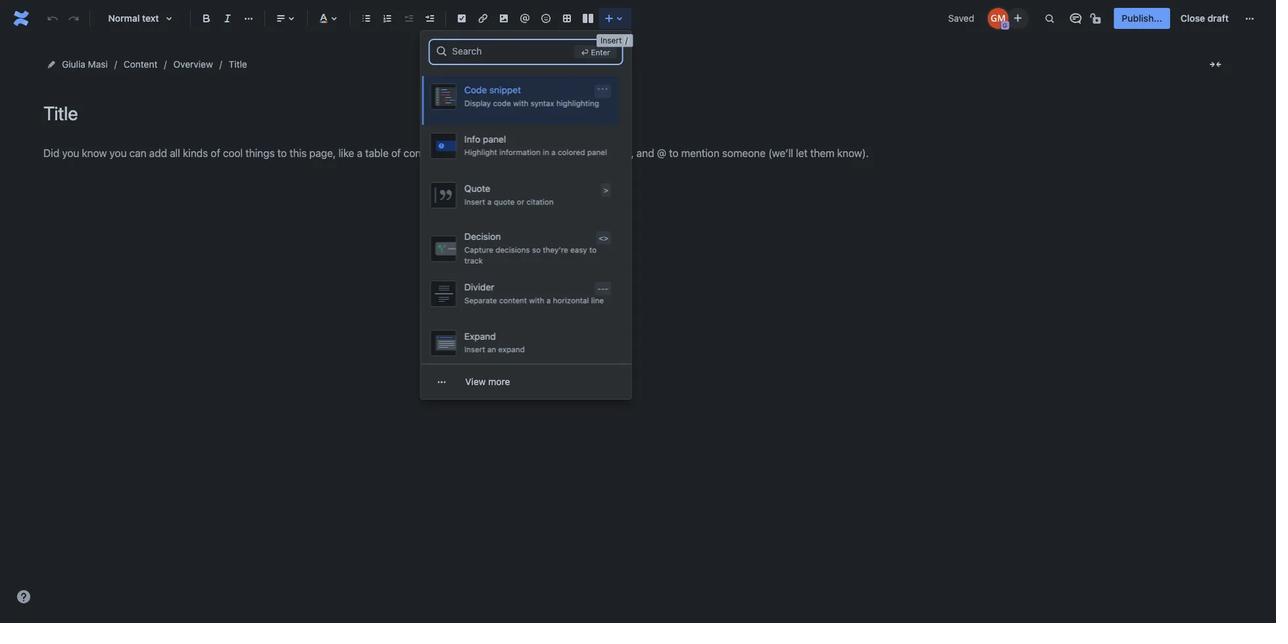 Task type: vqa. For each thing, say whether or not it's contained in the screenshot.
right You
no



Task type: locate. For each thing, give the bounding box(es) containing it.
panel right colored
[[587, 148, 607, 157]]

<>
[[599, 234, 608, 243]]

0 vertical spatial panel
[[483, 134, 506, 145]]

capture decisions so they're easy to track
[[464, 245, 596, 265]]

2 vertical spatial a
[[546, 296, 551, 305]]

or
[[517, 197, 524, 206]]

view more button
[[421, 369, 631, 395]]

colored
[[558, 148, 585, 157]]

no restrictions image
[[1089, 11, 1105, 26]]

>
[[603, 185, 608, 195]]

-
[[597, 284, 601, 293], [601, 284, 605, 293], [605, 284, 608, 293]]

with right 'content'
[[529, 296, 544, 305]]

---
[[597, 284, 608, 293]]

Main content area, start typing to enter text. text field
[[43, 144, 1228, 162]]

code
[[464, 84, 487, 95]]

display
[[464, 99, 491, 108]]

table image
[[559, 11, 575, 26]]

draft
[[1208, 13, 1229, 24]]

emoji image
[[538, 11, 554, 26]]

divider
[[464, 282, 494, 293]]

2 horizontal spatial a
[[551, 148, 555, 157]]

snippet
[[489, 84, 521, 95]]

quote
[[464, 183, 490, 194]]

outdent ⇧tab image
[[401, 11, 416, 26]]

/
[[626, 36, 628, 45]]

insert for insert /
[[601, 36, 622, 45]]

a right in
[[551, 148, 555, 157]]

giulia masi image
[[988, 8, 1009, 29]]

display code with syntax highlighting
[[464, 99, 599, 108]]

1 horizontal spatial panel
[[587, 148, 607, 157]]

redo ⌘⇧z image
[[66, 11, 82, 26]]

close draft button
[[1173, 8, 1237, 29]]

content
[[124, 59, 158, 70]]

confluence image
[[11, 8, 32, 29]]

expand
[[464, 331, 496, 342]]

normal text button
[[95, 4, 185, 33]]

1 vertical spatial panel
[[587, 148, 607, 157]]

expand
[[498, 345, 525, 354]]

insert left the /
[[601, 36, 622, 45]]

panel up highlight
[[483, 134, 506, 145]]

quote
[[494, 197, 514, 206]]

line
[[591, 296, 604, 305]]

code
[[493, 99, 511, 108]]

link image
[[475, 11, 491, 26]]

code snippet
[[464, 84, 521, 95]]

1 vertical spatial with
[[529, 296, 544, 305]]

1 vertical spatial a
[[487, 197, 491, 206]]

a inside info panel highlight information in a colored panel
[[551, 148, 555, 157]]

1 horizontal spatial a
[[546, 296, 551, 305]]

view
[[465, 377, 486, 388]]

more formatting image
[[241, 11, 257, 26]]

with for divider
[[529, 296, 544, 305]]

insert inside tooltip
[[601, 36, 622, 45]]

overview link
[[173, 57, 213, 72]]

0 horizontal spatial with
[[513, 99, 528, 108]]

tooltip containing insert
[[597, 34, 633, 47]]

with
[[513, 99, 528, 108], [529, 296, 544, 305]]

1 horizontal spatial with
[[529, 296, 544, 305]]

0 horizontal spatial panel
[[483, 134, 506, 145]]

insert inside expand insert an expand
[[464, 345, 485, 354]]

1 vertical spatial insert
[[464, 197, 485, 206]]

more image
[[1242, 11, 1258, 26]]

0 vertical spatial a
[[551, 148, 555, 157]]

view more
[[465, 377, 510, 388]]

tooltip
[[597, 34, 633, 47]]

align left image
[[273, 11, 289, 26]]

3 - from the left
[[605, 284, 608, 293]]

0 vertical spatial with
[[513, 99, 528, 108]]

with right code
[[513, 99, 528, 108]]

insert a quote or citation
[[464, 197, 553, 206]]

insert
[[601, 36, 622, 45], [464, 197, 485, 206], [464, 345, 485, 354]]

make page fixed-width image
[[1208, 57, 1224, 72]]

enter
[[591, 47, 610, 57]]

indent tab image
[[422, 11, 438, 26]]

a
[[551, 148, 555, 157], [487, 197, 491, 206], [546, 296, 551, 305]]

info panel highlight information in a colored panel
[[464, 134, 607, 157]]

help image
[[16, 590, 32, 605]]

panel
[[483, 134, 506, 145], [587, 148, 607, 157]]

a left horizontal
[[546, 296, 551, 305]]

layouts image
[[580, 11, 596, 26]]

2 vertical spatial insert
[[464, 345, 485, 354]]

syntax
[[530, 99, 554, 108]]

insert down "expand" at bottom left
[[464, 345, 485, 354]]

decision
[[464, 231, 501, 242]]

numbered list ⌘⇧7 image
[[380, 11, 395, 26]]

0 horizontal spatial a
[[487, 197, 491, 206]]

giulia
[[62, 59, 85, 70]]

normal
[[108, 13, 140, 24]]

bold ⌘b image
[[199, 11, 214, 26]]

a left quote
[[487, 197, 491, 206]]

close
[[1181, 13, 1206, 24]]

an
[[487, 345, 496, 354]]

masi
[[88, 59, 108, 70]]

insert /
[[601, 36, 628, 45]]

1 - from the left
[[597, 284, 601, 293]]

normal text
[[108, 13, 159, 24]]

insert down "quote"
[[464, 197, 485, 206]]

0 vertical spatial insert
[[601, 36, 622, 45]]

invite to edit image
[[1010, 10, 1026, 26]]

advanced search image
[[435, 45, 448, 58]]

publish... button
[[1114, 8, 1170, 29]]

text
[[142, 13, 159, 24]]



Task type: describe. For each thing, give the bounding box(es) containing it.
citation
[[526, 197, 553, 206]]

publish...
[[1122, 13, 1163, 24]]

capture
[[464, 245, 493, 255]]

separate
[[464, 296, 497, 305]]

decisions
[[495, 245, 530, 255]]

saved
[[949, 13, 975, 24]]

horizontal
[[553, 296, 589, 305]]

action item image
[[454, 11, 470, 26]]

highlight
[[464, 148, 497, 157]]

info
[[464, 134, 480, 145]]

move this page image
[[46, 59, 57, 70]]

comment icon image
[[1068, 11, 1084, 26]]

separate content with a horizontal line
[[464, 296, 604, 305]]

title link
[[229, 57, 247, 72]]

⏎ enter
[[581, 47, 610, 57]]

giulia masi link
[[62, 57, 108, 72]]

close draft
[[1181, 13, 1229, 24]]

giulia masi
[[62, 59, 108, 70]]

so
[[532, 245, 540, 255]]

they're
[[543, 245, 568, 255]]

insert for insert a quote or citation
[[464, 197, 485, 206]]

mention image
[[517, 11, 533, 26]]

to
[[589, 245, 596, 255]]

```
[[597, 87, 608, 96]]

highlighting
[[556, 99, 599, 108]]

expand insert an expand
[[464, 331, 525, 354]]

track
[[464, 256, 483, 265]]

find and replace image
[[1042, 11, 1058, 26]]

with for code snippet
[[513, 99, 528, 108]]

information
[[499, 148, 540, 157]]

undo ⌘z image
[[45, 11, 61, 26]]

title
[[229, 59, 247, 70]]

in
[[543, 148, 549, 157]]

add image, video, or file image
[[496, 11, 512, 26]]

search field
[[452, 39, 569, 63]]

bullet list ⌘⇧8 image
[[359, 11, 374, 26]]

confluence image
[[11, 8, 32, 29]]

content link
[[124, 57, 158, 72]]

Give this page a title text field
[[43, 103, 1228, 124]]

overview
[[173, 59, 213, 70]]

popup element
[[421, 31, 631, 618]]

easy
[[570, 245, 587, 255]]

content
[[499, 296, 527, 305]]

⏎
[[581, 47, 589, 57]]

more
[[488, 377, 510, 388]]

italic ⌘i image
[[220, 11, 236, 26]]

2 - from the left
[[601, 284, 605, 293]]



